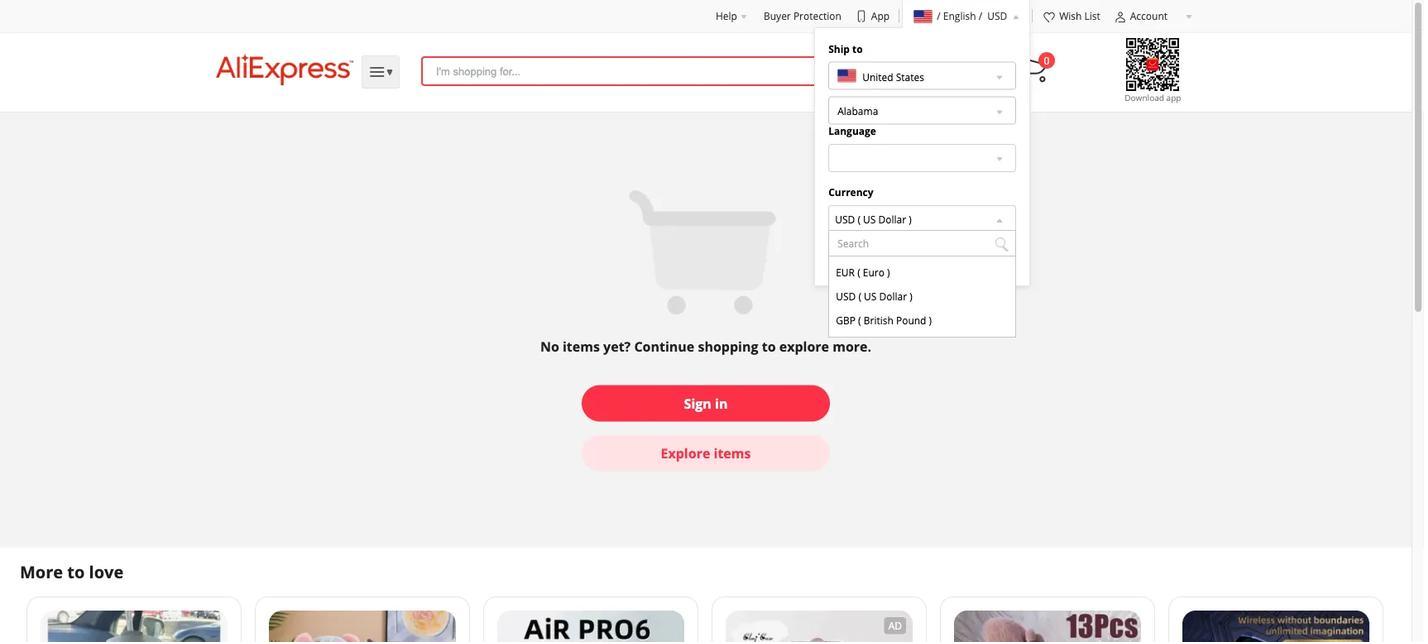 Task type: locate. For each thing, give the bounding box(es) containing it.
continue
[[634, 338, 695, 356]]

) right euro
[[887, 266, 890, 279]]

1 vertical spatial dollar
[[879, 290, 907, 303]]

items right 'no'
[[563, 338, 600, 356]]

to left love
[[67, 561, 85, 584]]

no
[[540, 338, 559, 356]]

currency
[[829, 185, 874, 199]]

/ left english
[[937, 9, 941, 23]]

usd ( us dollar )
[[835, 212, 912, 226]]

us down euro
[[864, 290, 877, 303]]

1 vertical spatial us
[[864, 290, 877, 303]]

0 vertical spatial to
[[853, 42, 863, 55]]

items
[[563, 338, 600, 356], [714, 444, 751, 462]]

united states
[[863, 70, 925, 84]]

dollar for usd ( us dollar )
[[879, 212, 907, 226]]

size image
[[1043, 11, 1056, 24]]

( down currency
[[858, 212, 861, 226]]

/ english / usd
[[937, 9, 1008, 23]]

usd
[[988, 9, 1008, 23], [835, 212, 855, 226], [836, 290, 856, 303]]

ad
[[889, 619, 902, 633]]

2 vertical spatial to
[[67, 561, 85, 584]]

/ right english
[[979, 9, 983, 23]]

account
[[1131, 9, 1168, 23]]

0 vertical spatial dollar
[[879, 212, 907, 226]]

) up search text box
[[909, 212, 912, 226]]

app
[[872, 9, 890, 23]]

0 horizontal spatial items
[[563, 338, 600, 356]]

usd inside 'link'
[[835, 212, 855, 226]]

2 / from the left
[[979, 9, 983, 23]]

2 vertical spatial usd
[[836, 290, 856, 303]]

usd up gbp
[[836, 290, 856, 303]]

(
[[858, 212, 861, 226], [858, 266, 861, 279], [859, 290, 862, 303], [858, 314, 861, 327]]

1 vertical spatial items
[[714, 444, 751, 462]]

1 vertical spatial usd
[[835, 212, 855, 226]]

2 horizontal spatial to
[[853, 42, 863, 55]]

protection
[[794, 9, 842, 23]]

gbp
[[836, 314, 856, 327]]

us for usd ( us dollar )
[[863, 212, 876, 226]]

usd for usd ( us dollar )
[[835, 212, 855, 226]]

to for more to love
[[67, 561, 85, 584]]

buyer
[[764, 9, 791, 23]]

explore items
[[661, 444, 751, 462]]

eur (  euro  )
[[836, 266, 890, 279]]

)
[[909, 212, 912, 226], [887, 266, 890, 279], [910, 290, 913, 303], [929, 314, 932, 327]]

) up pound
[[910, 290, 913, 303]]

1 horizontal spatial /
[[979, 9, 983, 23]]

list
[[1085, 9, 1101, 23]]

in
[[715, 394, 728, 412]]

dollar up gbp (  british pound  ) at the right of page
[[879, 290, 907, 303]]

) for usd (  us dollar  )
[[910, 290, 913, 303]]

ship to
[[829, 42, 863, 55]]

account link
[[1114, 9, 1193, 24]]

( down eur (  euro  )
[[859, 290, 862, 303]]

usd down currency
[[835, 212, 855, 226]]

euro
[[863, 266, 885, 279]]

) for gbp (  british pound  )
[[929, 314, 932, 327]]

alabama
[[838, 104, 879, 118]]

app link
[[855, 9, 890, 24]]

/
[[937, 9, 941, 23], [979, 9, 983, 23]]

( for usd ( us dollar )
[[858, 212, 861, 226]]

0 horizontal spatial /
[[937, 9, 941, 23]]

0 vertical spatial us
[[863, 212, 876, 226]]

sign
[[684, 394, 712, 412]]

shopping
[[698, 338, 759, 356]]

1 horizontal spatial items
[[714, 444, 751, 462]]

0 vertical spatial usd
[[988, 9, 1008, 23]]

us down currency
[[863, 212, 876, 226]]

dollar for usd (  us dollar  )
[[879, 290, 907, 303]]

items right explore
[[714, 444, 751, 462]]

buyer protection link
[[764, 9, 842, 23]]

( inside 'usd ( us dollar )' 'link'
[[858, 212, 861, 226]]

dollar
[[879, 212, 907, 226], [879, 290, 907, 303]]

) inside 'usd ( us dollar )' 'link'
[[909, 212, 912, 226]]

more
[[20, 561, 63, 584]]

items for explore
[[714, 444, 751, 462]]

0 link
[[1021, 52, 1055, 83]]

0 horizontal spatial to
[[67, 561, 85, 584]]

to
[[853, 42, 863, 55], [762, 338, 776, 356], [67, 561, 85, 584]]

us inside 'link'
[[863, 212, 876, 226]]

alabama link
[[829, 97, 1017, 125]]

( for gbp (  british pound  )
[[858, 314, 861, 327]]

items for no
[[563, 338, 600, 356]]

us
[[863, 212, 876, 226], [864, 290, 877, 303]]

) right pound
[[929, 314, 932, 327]]

0 vertical spatial items
[[563, 338, 600, 356]]

united
[[863, 70, 894, 84]]

( right 'eur'
[[858, 266, 861, 279]]

more to love
[[20, 561, 124, 584]]

dollar up search text box
[[879, 212, 907, 226]]

to right ship
[[853, 42, 863, 55]]

pound
[[896, 314, 927, 327]]

help
[[716, 9, 738, 23]]

( right gbp
[[858, 314, 861, 327]]

1 horizontal spatial to
[[762, 338, 776, 356]]

usd right english
[[988, 9, 1008, 23]]

to left explore
[[762, 338, 776, 356]]

dollar inside 'link'
[[879, 212, 907, 226]]



Task type: describe. For each thing, give the bounding box(es) containing it.
save button
[[829, 246, 1017, 272]]

wish list
[[1060, 9, 1101, 23]]

explore items link
[[582, 435, 830, 471]]

ad link
[[712, 597, 927, 642]]

united states link
[[829, 62, 1017, 90]]

states
[[896, 70, 925, 84]]

1 / from the left
[[937, 9, 941, 23]]

Search text field
[[829, 230, 1017, 256]]

sign in
[[684, 394, 728, 412]]

0
[[1044, 53, 1050, 67]]

love
[[89, 561, 124, 584]]

buyer protection
[[764, 9, 842, 23]]

1 vertical spatial to
[[762, 338, 776, 356]]

size image
[[1114, 11, 1127, 24]]

gbp (  british pound  )
[[836, 314, 932, 327]]

usd ( us dollar ) link
[[835, 206, 912, 232]]

eur
[[836, 266, 855, 279]]

explore
[[661, 444, 711, 462]]

english
[[943, 9, 976, 23]]

us for usd (  us dollar  )
[[864, 290, 877, 303]]

) for usd ( us dollar )
[[909, 212, 912, 226]]

explore
[[780, 338, 829, 356]]

to for ship to
[[853, 42, 863, 55]]

sign in button
[[582, 385, 830, 422]]

wish
[[1060, 9, 1082, 23]]

yet?
[[604, 338, 631, 356]]

no items yet? continue shopping to explore more.
[[540, 338, 872, 356]]

british
[[864, 314, 894, 327]]

save
[[910, 251, 935, 267]]

language
[[829, 124, 877, 138]]

download app image
[[1103, 35, 1203, 104]]

( for usd (  us dollar  )
[[859, 290, 862, 303]]

usd (  us dollar  )
[[836, 290, 913, 303]]

usd for usd (  us dollar  )
[[836, 290, 856, 303]]

( for eur (  euro  )
[[858, 266, 861, 279]]

ship
[[829, 42, 850, 55]]

I'm shopping for... text field
[[436, 58, 988, 84]]

more.
[[833, 338, 872, 356]]

wish list link
[[1043, 9, 1101, 24]]



Task type: vqa. For each thing, say whether or not it's contained in the screenshot.
bottommost items
yes



